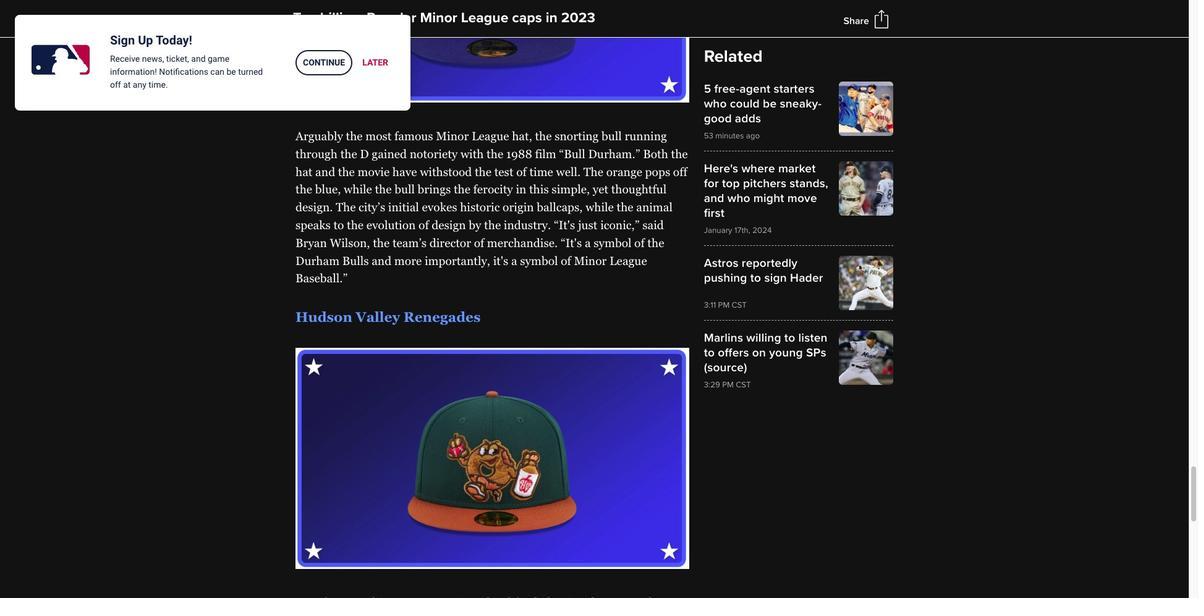Task type: locate. For each thing, give the bounding box(es) containing it.
1 horizontal spatial in
[[546, 9, 558, 27]]

league
[[461, 9, 508, 27], [472, 129, 509, 143], [610, 254, 647, 267]]

off right pops
[[673, 165, 687, 178]]

a
[[585, 236, 591, 250], [511, 254, 517, 267]]

iconic,"
[[600, 218, 640, 232]]

who right the first
[[728, 191, 750, 206]]

ticket,
[[166, 54, 189, 64]]

listen
[[799, 331, 828, 346]]

while
[[344, 183, 372, 196], [586, 200, 614, 214]]

0 horizontal spatial off
[[110, 80, 121, 90]]

most
[[366, 129, 392, 143]]

durham
[[296, 254, 339, 267]]

pm
[[718, 301, 730, 310], [722, 380, 734, 390]]

reportedly
[[742, 256, 798, 271]]

cst right the 3:11
[[732, 301, 747, 310]]

who
[[704, 96, 727, 111], [728, 191, 750, 206]]

continue
[[303, 58, 345, 67]]

cst down (source) at the bottom right
[[736, 380, 751, 390]]

0 vertical spatial a
[[585, 236, 591, 250]]

league up with
[[472, 129, 509, 143]]

and down here's
[[704, 191, 724, 206]]

0 vertical spatial in
[[546, 9, 558, 27]]

to up wilson, on the left top of page
[[334, 218, 344, 232]]

initial
[[388, 200, 419, 214]]

evolution
[[367, 218, 416, 232]]

ago
[[746, 131, 760, 141]]

1 vertical spatial be
[[763, 96, 777, 111]]

minutes
[[716, 131, 744, 141]]

cst
[[732, 301, 747, 310], [736, 380, 751, 390]]

off left at
[[110, 80, 121, 90]]

0 horizontal spatial the
[[336, 200, 356, 214]]

just
[[578, 218, 598, 232]]

0 vertical spatial while
[[344, 183, 372, 196]]

and
[[191, 54, 206, 64], [315, 165, 335, 178], [704, 191, 724, 206], [372, 254, 392, 267]]

minor
[[420, 9, 458, 27], [436, 129, 469, 143], [574, 254, 607, 267]]

1 vertical spatial pm
[[722, 380, 734, 390]]

1 vertical spatial cst
[[736, 380, 751, 390]]

1 horizontal spatial off
[[673, 165, 687, 178]]

more
[[394, 254, 422, 267]]

the up yet on the top
[[584, 165, 604, 178]]

offers
[[718, 346, 749, 360]]

of down said
[[634, 236, 645, 250]]

be right can on the left of the page
[[227, 67, 236, 77]]

this
[[529, 183, 549, 196]]

a right it's
[[511, 254, 517, 267]]

symbol down iconic,"
[[594, 236, 632, 250]]

historic
[[460, 200, 500, 214]]

to inside arguably the most famous minor league hat, the snorting bull running through the d gained notoriety with the 1988 film "bull durham." both the hat and the movie have withstood the test of time well. the orange pops off the blue, while the bull brings the ferocity in this simple, yet thoughtful design. the city's initial evokes historic origin ballcaps, while the animal speaks to the evolution of design by the industry. "it's just iconic," said bryan wilson, the team's director of merchandise. "it's a symbol of the durham bulls and more importantly, it's a symbol of minor league baseball."
[[334, 218, 344, 232]]

0 vertical spatial be
[[227, 67, 236, 77]]

to left sign
[[751, 271, 761, 286]]

the right by
[[484, 218, 501, 232]]

minor right the popular
[[420, 9, 458, 27]]

1 horizontal spatial who
[[728, 191, 750, 206]]

starters
[[774, 82, 815, 96]]

bull up "durham.""
[[602, 129, 622, 143]]

caps
[[512, 9, 542, 27]]

5 free-agent starters who could be sneaky-good adds element
[[704, 82, 893, 141]]

1 vertical spatial bull
[[395, 183, 415, 196]]

0 horizontal spatial while
[[344, 183, 372, 196]]

1 horizontal spatial be
[[763, 96, 777, 111]]

1 horizontal spatial while
[[586, 200, 614, 214]]

continue link
[[296, 50, 353, 75]]

0 vertical spatial minor
[[420, 9, 458, 27]]

the right both
[[671, 147, 688, 161]]

through
[[296, 147, 338, 161]]

top
[[293, 9, 316, 27]]

the down "blue,"
[[336, 200, 356, 214]]

0 horizontal spatial in
[[516, 183, 526, 196]]

pm inside astros reportedly pushing to sign hader element
[[718, 301, 730, 310]]

1 horizontal spatial the
[[584, 165, 604, 178]]

young
[[769, 346, 803, 360]]

sign
[[765, 271, 787, 286]]

simple,
[[552, 183, 590, 196]]

wilson,
[[330, 236, 370, 250]]

the up film
[[535, 129, 552, 143]]

the down evolution at the top
[[373, 236, 390, 250]]

off inside sign up today! receive news, ticket, and game information! notifications can be turned off at any time.
[[110, 80, 121, 90]]

test
[[494, 165, 514, 178]]

"it's down just
[[561, 236, 582, 250]]

(source)
[[704, 360, 747, 375]]

1 vertical spatial in
[[516, 183, 526, 196]]

snorting
[[555, 129, 599, 143]]

could
[[730, 96, 760, 111]]

while down yet on the top
[[586, 200, 614, 214]]

here's
[[704, 161, 738, 176]]

1 vertical spatial symbol
[[520, 254, 558, 267]]

0 vertical spatial cst
[[732, 301, 747, 310]]

share
[[844, 15, 869, 27]]

minor down just
[[574, 254, 607, 267]]

pm right the 3:11
[[718, 301, 730, 310]]

orange
[[606, 165, 642, 178]]

free-
[[714, 82, 740, 96]]

time.
[[149, 80, 168, 90]]

bull
[[602, 129, 622, 143], [395, 183, 415, 196]]

1 vertical spatial minor
[[436, 129, 469, 143]]

0 vertical spatial off
[[110, 80, 121, 90]]

minor up "notoriety"
[[436, 129, 469, 143]]

here's where market for top pitchers stands, and who might move first element
[[704, 161, 893, 236]]

arguably the most famous minor league hat, the snorting bull running through the d gained notoriety with the 1988 film "bull durham." both the hat and the movie have withstood the test of time well. the orange pops off the blue, while the bull brings the ferocity in this simple, yet thoughtful design. the city's initial evokes historic origin ballcaps, while the animal speaks to the evolution of design by the industry. "it's just iconic," said bryan wilson, the team's director of merchandise. "it's a symbol of the durham bulls and more importantly, it's a symbol of minor league baseball."
[[296, 129, 688, 285]]

of up team's
[[419, 218, 429, 232]]

of down the ballcaps,
[[561, 254, 571, 267]]

related
[[704, 46, 763, 67]]

the
[[584, 165, 604, 178], [336, 200, 356, 214]]

1 vertical spatial a
[[511, 254, 517, 267]]

be right could
[[763, 96, 777, 111]]

to inside astros reportedly pushing to sign hader
[[751, 271, 761, 286]]

0 vertical spatial who
[[704, 96, 727, 111]]

"it's down the ballcaps,
[[554, 218, 575, 232]]

billing:
[[320, 9, 363, 27]]

a down just
[[585, 236, 591, 250]]

might
[[754, 191, 784, 206]]

first
[[704, 206, 725, 221]]

astros reportedly pushing to sign hader element
[[704, 256, 893, 310]]

pm right 3:29
[[722, 380, 734, 390]]

0 vertical spatial the
[[584, 165, 604, 178]]

the up ferocity
[[475, 165, 492, 178]]

0 horizontal spatial bull
[[395, 183, 415, 196]]

at
[[123, 80, 131, 90]]

the left d
[[340, 147, 357, 161]]

thoughtful
[[611, 183, 667, 196]]

symbol down merchandise.
[[520, 254, 558, 267]]

1 vertical spatial who
[[728, 191, 750, 206]]

league left caps
[[461, 9, 508, 27]]

today!
[[156, 33, 192, 48]]

and inside sign up today! receive news, ticket, and game information! notifications can be turned off at any time.
[[191, 54, 206, 64]]

hat
[[296, 165, 313, 178]]

popular
[[367, 9, 417, 27]]

the down hat
[[296, 183, 312, 196]]

1 vertical spatial while
[[586, 200, 614, 214]]

the up d
[[346, 129, 363, 143]]

1 horizontal spatial symbol
[[594, 236, 632, 250]]

city's
[[359, 200, 385, 214]]

0 vertical spatial bull
[[602, 129, 622, 143]]

league down iconic,"
[[610, 254, 647, 267]]

and up notifications
[[191, 54, 206, 64]]

director
[[430, 236, 471, 250]]

1 vertical spatial off
[[673, 165, 687, 178]]

3:11 pm cst
[[704, 301, 747, 310]]

bull down have
[[395, 183, 415, 196]]

in right caps
[[546, 9, 558, 27]]

0 horizontal spatial who
[[704, 96, 727, 111]]

while up city's
[[344, 183, 372, 196]]

0 vertical spatial pm
[[718, 301, 730, 310]]

17th,
[[735, 226, 750, 236]]

who left could
[[704, 96, 727, 111]]

receive
[[110, 54, 140, 64]]

53
[[704, 131, 714, 141]]

"it's
[[554, 218, 575, 232], [561, 236, 582, 250]]

sps
[[806, 346, 826, 360]]

who inside 5 free-agent starters who could be sneaky- good adds 53 minutes ago
[[704, 96, 727, 111]]

the
[[346, 129, 363, 143], [535, 129, 552, 143], [340, 147, 357, 161], [487, 147, 503, 161], [671, 147, 688, 161], [338, 165, 355, 178], [475, 165, 492, 178], [296, 183, 312, 196], [375, 183, 392, 196], [454, 183, 471, 196], [617, 200, 634, 214], [347, 218, 364, 232], [484, 218, 501, 232], [373, 236, 390, 250], [648, 236, 664, 250]]

in left this on the left of the page
[[516, 183, 526, 196]]

0 horizontal spatial be
[[227, 67, 236, 77]]



Task type: describe. For each thing, give the bounding box(es) containing it.
0 horizontal spatial symbol
[[520, 254, 558, 267]]

2 vertical spatial league
[[610, 254, 647, 267]]

and right the bulls
[[372, 254, 392, 267]]

withstood
[[420, 165, 472, 178]]

bulls
[[342, 254, 369, 267]]

can
[[210, 67, 224, 77]]

later
[[362, 58, 388, 67]]

3:11
[[704, 301, 716, 310]]

0 vertical spatial "it's
[[554, 218, 575, 232]]

in inside arguably the most famous minor league hat, the snorting bull running through the d gained notoriety with the 1988 film "bull durham." both the hat and the movie have withstood the test of time well. the orange pops off the blue, while the bull brings the ferocity in this simple, yet thoughtful design. the city's initial evokes historic origin ballcaps, while the animal speaks to the evolution of design by the industry. "it's just iconic," said bryan wilson, the team's director of merchandise. "it's a symbol of the durham bulls and more importantly, it's a symbol of minor league baseball."
[[516, 183, 526, 196]]

design
[[432, 218, 466, 232]]

the down withstood
[[454, 183, 471, 196]]

sign
[[110, 33, 135, 48]]

merchandise.
[[487, 236, 558, 250]]

speaks
[[296, 218, 331, 232]]

be inside 5 free-agent starters who could be sneaky- good adds 53 minutes ago
[[763, 96, 777, 111]]

good
[[704, 111, 732, 126]]

hader
[[790, 271, 823, 286]]

valley
[[356, 309, 400, 325]]

1988
[[506, 147, 532, 161]]

yet
[[593, 183, 608, 196]]

notoriety
[[410, 147, 458, 161]]

industry.
[[504, 218, 551, 232]]

where
[[742, 161, 775, 176]]

1 vertical spatial "it's
[[561, 236, 582, 250]]

hat,
[[512, 129, 532, 143]]

agent
[[740, 82, 771, 96]]

animal
[[636, 200, 673, 214]]

sign up today! receive news, ticket, and game information! notifications can be turned off at any time.
[[110, 33, 263, 90]]

hudson valley renegades
[[296, 309, 481, 325]]

and up "blue,"
[[315, 165, 335, 178]]

the down movie
[[375, 183, 392, 196]]

of right test
[[516, 165, 527, 178]]

ferocity
[[473, 183, 513, 196]]

january
[[704, 226, 732, 236]]

to left offers
[[704, 346, 715, 360]]

design.
[[296, 200, 333, 214]]

sneaky-
[[780, 96, 822, 111]]

who inside here's where market for top pitchers stands, and who might move first january 17th, 2024
[[728, 191, 750, 206]]

pushing
[[704, 271, 747, 286]]

marlins willing to listen to offers on young sps (source) element
[[704, 331, 893, 390]]

notifications
[[159, 67, 208, 77]]

arguably
[[296, 129, 343, 143]]

astros
[[704, 256, 739, 271]]

have
[[393, 165, 417, 178]]

2 vertical spatial minor
[[574, 254, 607, 267]]

any
[[133, 80, 146, 90]]

pitchers
[[743, 176, 787, 191]]

brings
[[418, 183, 451, 196]]

the down said
[[648, 236, 664, 250]]

the up wilson, on the left top of page
[[347, 218, 364, 232]]

0 vertical spatial symbol
[[594, 236, 632, 250]]

share button
[[844, 15, 869, 27]]

stands,
[[790, 176, 829, 191]]

1 horizontal spatial a
[[585, 236, 591, 250]]

and inside here's where market for top pitchers stands, and who might move first january 17th, 2024
[[704, 191, 724, 206]]

adds
[[735, 111, 761, 126]]

0 vertical spatial league
[[461, 9, 508, 27]]

to left listen
[[785, 331, 795, 346]]

top billing: popular minor league caps in 2023
[[293, 9, 596, 27]]

by
[[469, 218, 481, 232]]

durham."
[[588, 147, 640, 161]]

information!
[[110, 67, 157, 77]]

turned
[[238, 67, 263, 77]]

pm inside the marlins willing to listen to offers on young sps (source) 3:29 pm cst
[[722, 380, 734, 390]]

cst inside the marlins willing to listen to offers on young sps (source) 3:29 pm cst
[[736, 380, 751, 390]]

be inside sign up today! receive news, ticket, and game information! notifications can be turned off at any time.
[[227, 67, 236, 77]]

both
[[643, 147, 668, 161]]

gained
[[372, 147, 407, 161]]

1 vertical spatial the
[[336, 200, 356, 214]]

"bull
[[559, 147, 585, 161]]

film
[[535, 147, 556, 161]]

news,
[[142, 54, 164, 64]]

running
[[625, 129, 667, 143]]

ballcaps,
[[537, 200, 583, 214]]

off inside arguably the most famous minor league hat, the snorting bull running through the d gained notoriety with the 1988 film "bull durham." both the hat and the movie have withstood the test of time well. the orange pops off the blue, while the bull brings the ferocity in this simple, yet thoughtful design. the city's initial evokes historic origin ballcaps, while the animal speaks to the evolution of design by the industry. "it's just iconic," said bryan wilson, the team's director of merchandise. "it's a symbol of the durham bulls and more importantly, it's a symbol of minor league baseball."
[[673, 165, 687, 178]]

cst inside astros reportedly pushing to sign hader element
[[732, 301, 747, 310]]

here's where market for top pitchers stands, and who might move first january 17th, 2024
[[704, 161, 829, 236]]

blue,
[[315, 183, 341, 196]]

on
[[752, 346, 766, 360]]

1 horizontal spatial bull
[[602, 129, 622, 143]]

importantly,
[[425, 254, 490, 267]]

1 vertical spatial league
[[472, 129, 509, 143]]

marlins
[[704, 331, 743, 346]]

2024
[[753, 226, 772, 236]]

d
[[360, 147, 369, 161]]

it's
[[493, 254, 508, 267]]

0 horizontal spatial a
[[511, 254, 517, 267]]

team's
[[393, 236, 427, 250]]

with
[[461, 147, 484, 161]]

game
[[208, 54, 230, 64]]

the up test
[[487, 147, 503, 161]]

origin
[[503, 200, 534, 214]]

bryan
[[296, 236, 327, 250]]

said
[[643, 218, 664, 232]]

of down by
[[474, 236, 484, 250]]

hudson
[[296, 309, 352, 325]]

pops
[[645, 165, 670, 178]]

baseball."
[[296, 272, 348, 285]]

up
[[138, 33, 153, 48]]

top
[[722, 176, 740, 191]]

the up iconic,"
[[617, 200, 634, 214]]

5
[[704, 82, 711, 96]]

famous
[[395, 129, 433, 143]]

renegades
[[404, 309, 481, 325]]

the up "blue,"
[[338, 165, 355, 178]]

for
[[704, 176, 719, 191]]

hudson valley renegades link
[[296, 309, 481, 325]]

market
[[778, 161, 816, 176]]



Task type: vqa. For each thing, say whether or not it's contained in the screenshot.
the rightmost Off
yes



